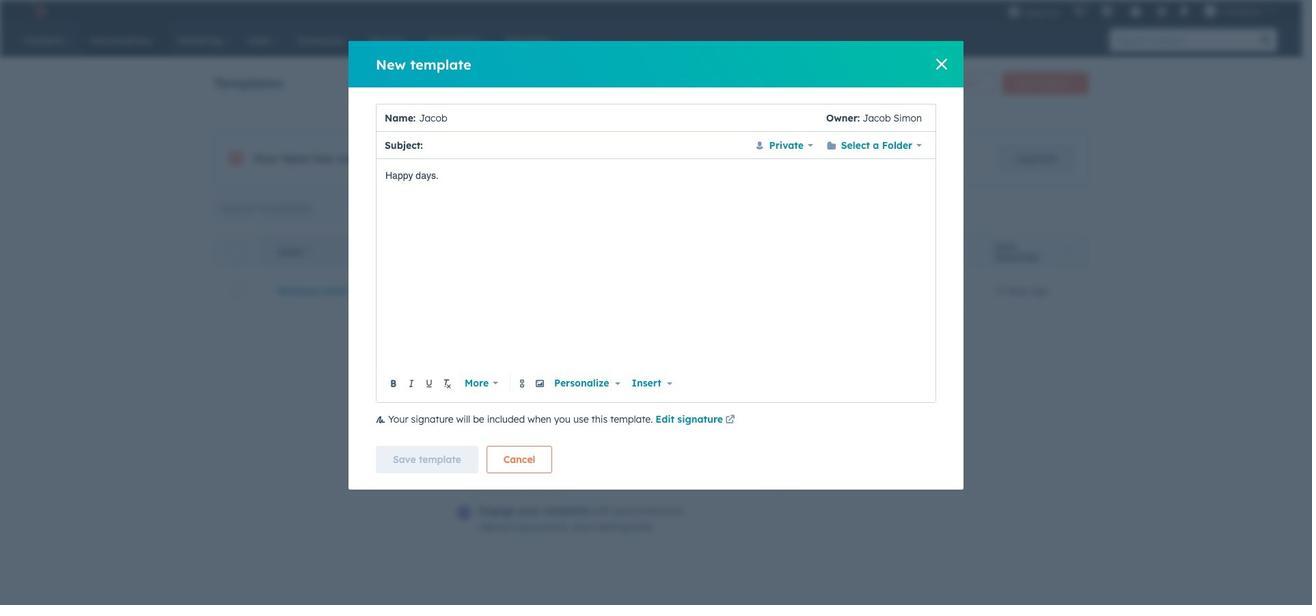 Task type: vqa. For each thing, say whether or not it's contained in the screenshot.
the Search HubSpot search field
yes



Task type: describe. For each thing, give the bounding box(es) containing it.
ascending sort. press to sort descending. element
[[307, 247, 312, 258]]

close image
[[936, 59, 947, 70]]

jacob simon image
[[1204, 5, 1216, 17]]

Search HubSpot search field
[[1110, 29, 1254, 52]]



Task type: locate. For each thing, give the bounding box(es) containing it.
1 link opens in a new window image from the top
[[725, 413, 735, 429]]

2 link opens in a new window image from the top
[[725, 415, 735, 426]]

dialog
[[349, 41, 964, 490]]

marketplaces image
[[1101, 6, 1113, 18]]

None text field
[[385, 167, 927, 372]]

banner
[[214, 68, 1088, 94]]

menu
[[1001, 0, 1285, 22]]

press to sort. element
[[1066, 247, 1071, 258]]

ascending sort. press to sort descending. image
[[307, 247, 312, 256]]

press to sort. image
[[1066, 247, 1071, 256]]

Search search field
[[214, 195, 380, 222]]

link opens in a new window image
[[725, 413, 735, 429], [725, 415, 735, 426]]

None text field
[[416, 104, 826, 132], [426, 137, 745, 153], [416, 104, 826, 132], [426, 137, 745, 153]]



